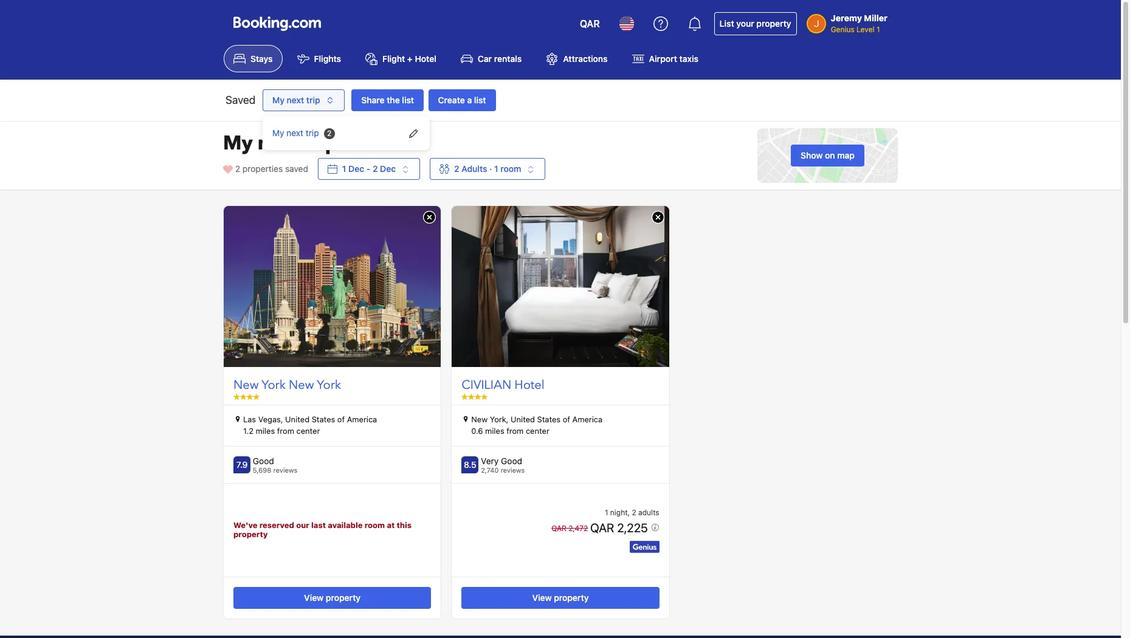Task type: vqa. For each thing, say whether or not it's contained in the screenshot.
second the View property link
yes



Task type: locate. For each thing, give the bounding box(es) containing it.
dec left -
[[348, 164, 364, 174]]

1 vertical spatial room
[[365, 520, 385, 530]]

2 center from the left
[[526, 426, 549, 436]]

from for york
[[277, 426, 294, 436]]

america down civilian hotel link
[[572, 415, 603, 424]]

2 for 2 adults                                           · 1 room
[[454, 164, 459, 174]]

rated element for york
[[253, 456, 297, 467]]

0 horizontal spatial rated element
[[253, 456, 297, 467]]

1 united from the left
[[285, 415, 310, 424]]

0 horizontal spatial list
[[402, 95, 414, 105]]

show on map
[[801, 150, 855, 161]]

2 from from the left
[[507, 426, 524, 436]]

1 down the miller
[[877, 25, 880, 34]]

center
[[296, 426, 320, 436], [526, 426, 549, 436]]

united
[[285, 415, 310, 424], [511, 415, 535, 424]]

rated element containing good
[[253, 456, 297, 467]]

my
[[272, 95, 284, 105], [272, 128, 284, 138], [223, 130, 253, 157]]

next down flights link
[[287, 95, 304, 105]]

center down las vegas, united states of america
[[296, 426, 320, 436]]

1 miles from the left
[[256, 426, 275, 436]]

civilian
[[462, 377, 511, 393]]

1 vertical spatial hotel
[[514, 377, 544, 393]]

1 horizontal spatial hotel
[[514, 377, 544, 393]]

·
[[489, 164, 492, 174]]

my next trip up 2 properties saved
[[223, 130, 338, 157]]

trip inside button
[[306, 95, 320, 105]]

hotel
[[415, 54, 436, 64], [514, 377, 544, 393]]

reserved
[[259, 520, 294, 530]]

next down my next trip button
[[287, 128, 303, 138]]

qar 2,472
[[551, 524, 588, 533]]

show
[[801, 150, 823, 161]]

1 left night, at the right bottom of the page
[[605, 508, 608, 517]]

2 left adults
[[454, 164, 459, 174]]

1 reviews from the left
[[273, 466, 297, 474]]

0 horizontal spatial miles
[[256, 426, 275, 436]]

miles for new
[[256, 426, 275, 436]]

america down new york new york link
[[347, 415, 377, 424]]

from  5,698 reviews element
[[253, 466, 297, 474]]

reviews right 5,698
[[273, 466, 297, 474]]

2 down my next trip button
[[327, 129, 331, 138]]

states for civilian hotel
[[537, 415, 561, 424]]

rated element down 0.6 miles from center
[[481, 456, 525, 467]]

0 horizontal spatial reviews
[[273, 466, 297, 474]]

2 adults                                           · 1 room
[[454, 164, 521, 174]]

2 right -
[[373, 164, 378, 174]]

center down new york, united states of america
[[526, 426, 549, 436]]

america for civilian hotel
[[572, 415, 603, 424]]

1 view property link from the left
[[233, 587, 431, 609]]

dec right -
[[380, 164, 396, 174]]

1 horizontal spatial good
[[501, 456, 522, 466]]

my next trip
[[272, 95, 320, 105], [272, 128, 319, 138], [223, 130, 338, 157]]

1 rated element from the left
[[253, 456, 297, 467]]

1 night, 2 adults
[[605, 508, 659, 517]]

1 view from the left
[[304, 593, 324, 603]]

property
[[756, 18, 791, 29], [233, 530, 268, 540], [326, 593, 361, 603], [554, 593, 589, 603]]

a
[[467, 95, 472, 105]]

center for york
[[296, 426, 320, 436]]

list inside "button"
[[474, 95, 486, 105]]

new up 0.6
[[471, 415, 488, 424]]

1 states from the left
[[312, 415, 335, 424]]

room right ·
[[500, 164, 521, 174]]

0 horizontal spatial good
[[253, 456, 274, 466]]

2,740
[[481, 466, 499, 474]]

dec
[[348, 164, 364, 174], [380, 164, 396, 174]]

adults
[[638, 508, 659, 517]]

view for new york new york
[[304, 593, 324, 603]]

1 horizontal spatial united
[[511, 415, 535, 424]]

1 view property from the left
[[304, 593, 361, 603]]

new
[[233, 377, 259, 393], [289, 377, 314, 393], [471, 415, 488, 424]]

america
[[347, 415, 377, 424], [572, 415, 603, 424]]

1 horizontal spatial york
[[317, 377, 341, 393]]

states for new york new york
[[312, 415, 335, 424]]

0 horizontal spatial center
[[296, 426, 320, 436]]

0 vertical spatial room
[[500, 164, 521, 174]]

2 for 2
[[327, 129, 331, 138]]

4 stars image
[[462, 394, 488, 400]]

1 horizontal spatial dec
[[380, 164, 396, 174]]

1
[[877, 25, 880, 34], [342, 164, 346, 174], [494, 164, 498, 174], [605, 508, 608, 517]]

york,
[[490, 415, 508, 424]]

rated element containing very good
[[481, 456, 525, 467]]

2 view property link from the left
[[462, 587, 659, 609]]

0 horizontal spatial dec
[[348, 164, 364, 174]]

very
[[481, 456, 499, 466]]

1 horizontal spatial miles
[[485, 426, 504, 436]]

reviews inside 7.9 good 5,698 reviews
[[273, 466, 297, 474]]

new up las vegas, united states of america
[[289, 377, 314, 393]]

list inside button
[[402, 95, 414, 105]]

0 horizontal spatial york
[[261, 377, 286, 393]]

2 good from the left
[[501, 456, 522, 466]]

2 rated element from the left
[[481, 456, 525, 467]]

center for hotel
[[526, 426, 549, 436]]

0 horizontal spatial view
[[304, 593, 324, 603]]

0 vertical spatial hotel
[[415, 54, 436, 64]]

1 horizontal spatial view property
[[532, 593, 589, 603]]

rated element for hotel
[[481, 456, 525, 467]]

list for create a list
[[474, 95, 486, 105]]

1 horizontal spatial reviews
[[501, 466, 525, 474]]

1.2 miles from center
[[243, 426, 320, 436]]

miles down york,
[[485, 426, 504, 436]]

view property link for civilian hotel
[[462, 587, 659, 609]]

adults
[[462, 164, 487, 174]]

states down civilian hotel link
[[537, 415, 561, 424]]

1 horizontal spatial from
[[507, 426, 524, 436]]

york up las vegas, united states of america
[[317, 377, 341, 393]]

2 view from the left
[[532, 593, 552, 603]]

new york, united states of america
[[471, 415, 603, 424]]

airport taxis
[[649, 54, 698, 64]]

from for hotel
[[507, 426, 524, 436]]

2 united from the left
[[511, 415, 535, 424]]

7.9 good 5,698 reviews
[[236, 456, 297, 474]]

miles down the vegas,
[[256, 426, 275, 436]]

room left the at
[[365, 520, 385, 530]]

0 horizontal spatial states
[[312, 415, 335, 424]]

1 dec - 2 dec
[[342, 164, 396, 174]]

1 horizontal spatial of
[[563, 415, 570, 424]]

1.2
[[243, 426, 253, 436]]

saved
[[285, 164, 308, 174]]

united up 1.2 miles from center
[[285, 415, 310, 424]]

we've
[[233, 520, 257, 530]]

list right the
[[402, 95, 414, 105]]

rated element
[[253, 456, 297, 467], [481, 456, 525, 467]]

2 of from the left
[[563, 415, 570, 424]]

of down civilian hotel link
[[563, 415, 570, 424]]

0 horizontal spatial new
[[233, 377, 259, 393]]

1 horizontal spatial center
[[526, 426, 549, 436]]

new up 4 stars icon
[[233, 377, 259, 393]]

vegas,
[[258, 415, 283, 424]]

1 america from the left
[[347, 415, 377, 424]]

0 horizontal spatial from
[[277, 426, 294, 436]]

new york new york link
[[233, 377, 431, 394]]

0 horizontal spatial of
[[337, 415, 345, 424]]

create a list
[[438, 95, 486, 105]]

1 center from the left
[[296, 426, 320, 436]]

civilian hotel link
[[462, 377, 659, 394]]

states down new york new york link
[[312, 415, 335, 424]]

trip down flights link
[[306, 95, 320, 105]]

1 horizontal spatial view
[[532, 593, 552, 603]]

miles for civilian
[[485, 426, 504, 436]]

2 america from the left
[[572, 415, 603, 424]]

of for civilian hotel
[[563, 415, 570, 424]]

properties
[[242, 164, 283, 174]]

from down york,
[[507, 426, 524, 436]]

view property
[[304, 593, 361, 603], [532, 593, 589, 603]]

reviews right 2,740
[[501, 466, 525, 474]]

miles
[[256, 426, 275, 436], [485, 426, 504, 436]]

1 horizontal spatial view property link
[[462, 587, 659, 609]]

hotel up new york, united states of america
[[514, 377, 544, 393]]

1 horizontal spatial america
[[572, 415, 603, 424]]

of
[[337, 415, 345, 424], [563, 415, 570, 424]]

states
[[312, 415, 335, 424], [537, 415, 561, 424]]

next inside button
[[287, 95, 304, 105]]

0 horizontal spatial view property
[[304, 593, 361, 603]]

airport
[[649, 54, 677, 64]]

1 good from the left
[[253, 456, 274, 466]]

next
[[287, 95, 304, 105], [287, 128, 303, 138], [258, 130, 300, 157]]

this
[[397, 520, 412, 530]]

0.6
[[471, 426, 483, 436]]

2 list from the left
[[474, 95, 486, 105]]

1 horizontal spatial room
[[500, 164, 521, 174]]

2 horizontal spatial new
[[471, 415, 488, 424]]

rated element down 1.2 miles from center
[[253, 456, 297, 467]]

my right saved
[[272, 95, 284, 105]]

united for hotel
[[511, 415, 535, 424]]

room
[[500, 164, 521, 174], [365, 520, 385, 530]]

view property for civilian hotel
[[532, 593, 589, 603]]

good right the 7.9
[[253, 456, 274, 466]]

2 reviews from the left
[[501, 466, 525, 474]]

attractions link
[[536, 45, 617, 73]]

1 list from the left
[[402, 95, 414, 105]]

0 horizontal spatial united
[[285, 415, 310, 424]]

0 horizontal spatial america
[[347, 415, 377, 424]]

from  2,740 reviews element
[[481, 466, 525, 474]]

from down the vegas,
[[277, 426, 294, 436]]

good
[[253, 456, 274, 466], [501, 456, 522, 466]]

from
[[277, 426, 294, 436], [507, 426, 524, 436]]

hotel inside 'link'
[[415, 54, 436, 64]]

2 miles from the left
[[485, 426, 504, 436]]

trip
[[306, 95, 320, 105], [306, 128, 319, 138], [304, 130, 338, 157]]

my up 2 properties saved
[[272, 128, 284, 138]]

1 from from the left
[[277, 426, 294, 436]]

new for new york new york
[[233, 377, 259, 393]]

1 horizontal spatial states
[[537, 415, 561, 424]]

0 horizontal spatial room
[[365, 520, 385, 530]]

view property link
[[233, 587, 431, 609], [462, 587, 659, 609]]

1 horizontal spatial list
[[474, 95, 486, 105]]

united up 0.6 miles from center
[[511, 415, 535, 424]]

list right "a" at the top of the page
[[474, 95, 486, 105]]

2 properties saved
[[235, 164, 308, 174]]

good right very
[[501, 456, 522, 466]]

2 left properties
[[235, 164, 240, 174]]

attractions
[[563, 54, 608, 64]]

of down new york new york link
[[337, 415, 345, 424]]

america for new york new york
[[347, 415, 377, 424]]

my up properties
[[223, 130, 253, 157]]

1 of from the left
[[337, 415, 345, 424]]

my next trip down flights link
[[272, 95, 320, 105]]

las
[[243, 415, 256, 424]]

4 stars image
[[233, 394, 260, 400]]

2 view property from the left
[[532, 593, 589, 603]]

york up the vegas,
[[261, 377, 286, 393]]

at
[[387, 520, 395, 530]]

2 states from the left
[[537, 415, 561, 424]]

1 horizontal spatial rated element
[[481, 456, 525, 467]]

hotel right '+'
[[415, 54, 436, 64]]

0 horizontal spatial hotel
[[415, 54, 436, 64]]

scored  8.5 element
[[462, 457, 479, 474]]

0 horizontal spatial view property link
[[233, 587, 431, 609]]



Task type: describe. For each thing, give the bounding box(es) containing it.
qar 2,225
[[590, 521, 651, 535]]

list your property
[[720, 18, 791, 29]]

share the list button
[[352, 90, 424, 111]]

view property link for new york new york
[[233, 587, 431, 609]]

genius
[[831, 25, 855, 34]]

stays
[[250, 54, 273, 64]]

good inside 8.5 very good 2,740 reviews
[[501, 456, 522, 466]]

miller
[[864, 13, 888, 23]]

8.5
[[464, 460, 476, 470]]

8.5 very good 2,740 reviews
[[464, 456, 525, 474]]

of for new york new york
[[337, 415, 345, 424]]

level
[[857, 25, 874, 34]]

-
[[366, 164, 370, 174]]

good inside 7.9 good 5,698 reviews
[[253, 456, 274, 466]]

share the list
[[361, 95, 414, 105]]

list your property link
[[714, 12, 797, 35]]

2 right night, at the right bottom of the page
[[632, 508, 636, 517]]

car rentals link
[[451, 45, 531, 73]]

2 dec from the left
[[380, 164, 396, 174]]

civilian hotel
[[462, 377, 544, 393]]

5,698
[[253, 466, 271, 474]]

0.6 miles from center
[[471, 426, 549, 436]]

1 york from the left
[[261, 377, 286, 393]]

2 york from the left
[[317, 377, 341, 393]]

next up 2 properties saved
[[258, 130, 300, 157]]

we've reserved our last available room at this property
[[233, 520, 412, 540]]

car rentals
[[478, 54, 522, 64]]

share
[[361, 95, 385, 105]]

on
[[825, 150, 835, 161]]

flight + hotel
[[382, 54, 436, 64]]

new york new york
[[233, 377, 341, 393]]

trip down my next trip button
[[306, 128, 319, 138]]

1 dec from the left
[[348, 164, 364, 174]]

qar button
[[573, 9, 607, 38]]

view for civilian hotel
[[532, 593, 552, 603]]

map
[[837, 150, 855, 161]]

our
[[296, 520, 309, 530]]

1 inside jeremy miller genius level 1
[[877, 25, 880, 34]]

taxis
[[679, 54, 698, 64]]

airport taxis link
[[622, 45, 708, 73]]

new for new york, united states of america
[[471, 415, 488, 424]]

last
[[311, 520, 326, 530]]

flights
[[314, 54, 341, 64]]

7.9
[[236, 460, 248, 470]]

property inside we've reserved our last available room at this property
[[233, 530, 268, 540]]

jeremy
[[831, 13, 862, 23]]

trip up the saved
[[304, 130, 338, 157]]

scored  7.9 element
[[233, 457, 250, 474]]

1 horizontal spatial new
[[289, 377, 314, 393]]

night,
[[610, 508, 630, 517]]

1 right ·
[[494, 164, 498, 174]]

room inside we've reserved our last available room at this property
[[365, 520, 385, 530]]

+
[[407, 54, 413, 64]]

my next trip down my next trip button
[[272, 128, 319, 138]]

las vegas, united states of america
[[243, 415, 377, 424]]

show on map button
[[791, 145, 864, 167]]

qar
[[580, 18, 600, 29]]

jeremy miller genius level 1
[[831, 13, 888, 34]]

booking.com online hotel reservations image
[[233, 16, 321, 31]]

list for share the list
[[402, 95, 414, 105]]

my inside my next trip button
[[272, 95, 284, 105]]

rentals
[[494, 54, 522, 64]]

my next trip button
[[263, 90, 344, 111]]

flight + hotel link
[[356, 45, 446, 73]]

flights link
[[287, 45, 351, 73]]

stays link
[[224, 45, 282, 73]]

create a list button
[[428, 90, 496, 111]]

car
[[478, 54, 492, 64]]

view property for new york new york
[[304, 593, 361, 603]]

available
[[328, 520, 363, 530]]

your
[[736, 18, 754, 29]]

my next trip inside button
[[272, 95, 320, 105]]

reviews inside 8.5 very good 2,740 reviews
[[501, 466, 525, 474]]

the
[[387, 95, 400, 105]]

2 for 2 properties saved
[[235, 164, 240, 174]]

list
[[720, 18, 734, 29]]

create
[[438, 95, 465, 105]]

united for york
[[285, 415, 310, 424]]

flight
[[382, 54, 405, 64]]

1 left -
[[342, 164, 346, 174]]

saved
[[226, 94, 256, 107]]



